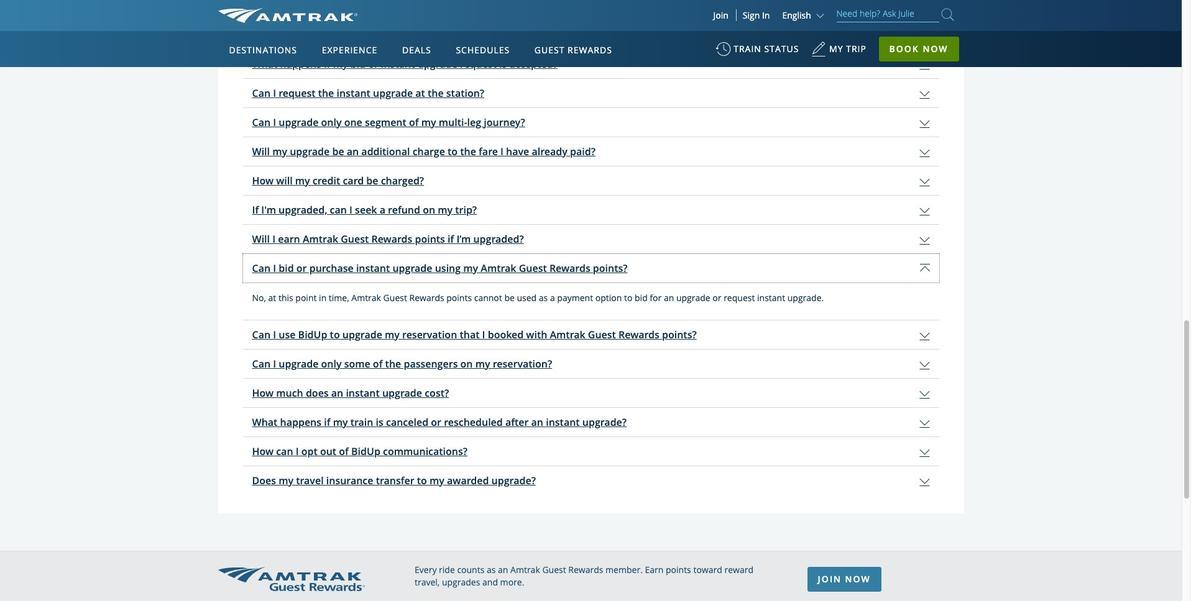 Task type: locate. For each thing, give the bounding box(es) containing it.
station?
[[446, 86, 484, 100]]

if down experience
[[324, 57, 330, 71]]

0 horizontal spatial join
[[713, 9, 729, 21]]

instant
[[401, 28, 435, 42], [381, 57, 415, 71], [337, 86, 370, 100], [356, 262, 390, 275], [757, 292, 785, 304], [346, 387, 380, 400], [546, 416, 580, 430]]

be right card on the top left
[[366, 174, 378, 188]]

what inside button
[[252, 57, 278, 71]]

travel
[[296, 474, 324, 488]]

my up "i'm"
[[272, 145, 287, 158]]

train status link
[[716, 37, 799, 68]]

0 horizontal spatial as
[[487, 564, 496, 576]]

will inside button
[[282, 28, 299, 42]]

join
[[713, 9, 729, 21], [818, 574, 842, 586]]

is right train at the left bottom
[[376, 416, 384, 430]]

sign in
[[743, 9, 770, 21]]

an
[[347, 145, 359, 158], [664, 292, 674, 304], [331, 387, 343, 400], [531, 416, 543, 430], [498, 564, 508, 576]]

2 horizontal spatial be
[[504, 292, 515, 304]]

be left 'used'
[[504, 292, 515, 304]]

every ride counts as an amtrak guest rewards member. earn points toward reward travel, upgrades and more.
[[415, 564, 754, 589]]

1 horizontal spatial points?
[[662, 328, 697, 342]]

be inside the how will my credit card be charged? button
[[366, 174, 378, 188]]

does my travel insurance transfer to my awarded upgrade?
[[252, 474, 536, 488]]

or inside can i bid or purchase instant upgrade using my amtrak guest rewards points? button
[[296, 262, 307, 275]]

1 vertical spatial of
[[373, 357, 383, 371]]

request inside "button"
[[279, 86, 316, 100]]

1 horizontal spatial is
[[499, 57, 507, 71]]

points up can i bid or purchase instant upgrade using my amtrak guest rewards points? in the top of the page
[[415, 232, 445, 246]]

only inside button
[[321, 116, 342, 129]]

rewards inside every ride counts as an amtrak guest rewards member. earn points toward reward travel, upgrades and more.
[[568, 564, 603, 576]]

instant down will i earn amtrak guest rewards points if i'm upgraded?
[[356, 262, 390, 275]]

as inside application
[[539, 292, 548, 304]]

instant up train at the left bottom
[[346, 387, 380, 400]]

on right refund
[[423, 203, 435, 217]]

upgrade left one
[[279, 116, 319, 129]]

if
[[336, 28, 342, 42], [324, 57, 330, 71], [448, 232, 454, 246], [324, 416, 330, 430]]

how up "i'm"
[[252, 174, 274, 188]]

or right canceled
[[431, 416, 441, 430]]

1 vertical spatial as
[[487, 564, 496, 576]]

0 horizontal spatial is
[[376, 416, 384, 430]]

more.
[[500, 577, 524, 589]]

to right transfer
[[417, 474, 427, 488]]

2 vertical spatial points
[[666, 564, 691, 576]]

instant down the "how much does an instant upgrade cost?" button
[[546, 416, 580, 430]]

1 happens from the top
[[280, 57, 321, 71]]

or right offer
[[388, 28, 398, 42]]

i inside button
[[301, 28, 305, 42]]

what for what happens if my bid or instant upgrade request is accepted?
[[252, 57, 278, 71]]

i inside "button"
[[273, 86, 276, 100]]

the left the fare
[[460, 145, 476, 158]]

0 vertical spatial join
[[713, 9, 729, 21]]

as right 'used'
[[539, 292, 548, 304]]

will left earn at the top left of page
[[252, 232, 270, 246]]

on inside 'button'
[[460, 357, 473, 371]]

0 horizontal spatial be
[[332, 145, 344, 158]]

only left some
[[321, 357, 342, 371]]

0 vertical spatial how
[[252, 174, 274, 188]]

1 vertical spatial accepted?
[[510, 57, 557, 71]]

happens for what happens if my train is canceled or rescheduled after an instant upgrade?
[[280, 416, 321, 430]]

if up the out
[[324, 416, 330, 430]]

transfer
[[376, 474, 414, 488]]

a inside button
[[380, 203, 385, 217]]

1 horizontal spatial join
[[818, 574, 842, 586]]

will for when
[[282, 28, 299, 42]]

can for can i request the instant upgrade at the station?
[[252, 86, 271, 100]]

accepted? up guest rewards in the top of the page
[[541, 28, 588, 42]]

can i request the instant upgrade at the station?
[[252, 86, 484, 100]]

paid?
[[570, 145, 596, 158]]

2 only from the top
[[321, 357, 342, 371]]

0 vertical spatial a
[[380, 203, 385, 217]]

1 horizontal spatial a
[[550, 292, 555, 304]]

when will i know if my offer or instant upgrade request was accepted?
[[252, 28, 588, 42]]

application containing when will i know if my offer or instant upgrade request was accepted?
[[243, 0, 939, 495]]

1 vertical spatial will
[[252, 232, 270, 246]]

guest rewards
[[535, 44, 612, 56]]

at
[[415, 86, 425, 100], [268, 292, 276, 304]]

happens for what happens if my bid or instant upgrade request is accepted?
[[280, 57, 321, 71]]

2 happens from the top
[[280, 416, 321, 430]]

1 vertical spatial what
[[252, 416, 278, 430]]

0 horizontal spatial on
[[423, 203, 435, 217]]

0 vertical spatial as
[[539, 292, 548, 304]]

as inside every ride counts as an amtrak guest rewards member. earn points toward reward travel, upgrades and more.
[[487, 564, 496, 576]]

no, at this point in time, amtrak guest rewards points cannot be used as a payment option to bid for an upgrade or request instant upgrade. element
[[243, 292, 939, 305]]

to down time,
[[330, 328, 340, 342]]

accepted?
[[541, 28, 588, 42], [510, 57, 557, 71]]

bid inside button
[[279, 262, 294, 275]]

1 what from the top
[[252, 57, 278, 71]]

does
[[252, 474, 276, 488]]

with
[[526, 328, 547, 342]]

upgrade down deals
[[418, 57, 457, 71]]

0 vertical spatial happens
[[280, 57, 321, 71]]

is inside 'button'
[[376, 416, 384, 430]]

earn
[[645, 564, 664, 576]]

1 vertical spatial points
[[447, 292, 472, 304]]

0 horizontal spatial can
[[276, 445, 293, 459]]

happens inside what happens if my train is canceled or rescheduled after an instant upgrade? 'button'
[[280, 416, 321, 430]]

bid left for
[[635, 292, 648, 304]]

0 vertical spatial what
[[252, 57, 278, 71]]

or inside what happens if my bid or instant upgrade request is accepted? button
[[368, 57, 379, 71]]

1 horizontal spatial at
[[415, 86, 425, 100]]

regions map image
[[264, 104, 563, 278]]

1 horizontal spatial of
[[373, 357, 383, 371]]

use
[[279, 328, 296, 342]]

already
[[532, 145, 568, 158]]

4 can from the top
[[252, 328, 271, 342]]

guest inside will i earn amtrak guest rewards points if i'm upgraded? button
[[341, 232, 369, 246]]

after
[[505, 416, 529, 430]]

0 horizontal spatial points?
[[593, 262, 628, 275]]

on
[[423, 203, 435, 217], [460, 357, 473, 371]]

upgrade
[[437, 28, 477, 42], [418, 57, 457, 71], [373, 86, 413, 100], [279, 116, 319, 129], [290, 145, 330, 158], [393, 262, 432, 275], [676, 292, 710, 304], [342, 328, 382, 342], [279, 357, 319, 371], [382, 387, 422, 400]]

an up more. on the bottom of page
[[498, 564, 508, 576]]

3 can from the top
[[252, 262, 271, 275]]

reservation?
[[493, 357, 552, 371]]

sign
[[743, 9, 760, 21]]

can i upgrade only some of the passengers on my reservation?
[[252, 357, 552, 371]]

2 how from the top
[[252, 387, 274, 400]]

happens
[[280, 57, 321, 71], [280, 416, 321, 430]]

points left cannot
[[447, 292, 472, 304]]

what down much
[[252, 416, 278, 430]]

can left the opt
[[276, 445, 293, 459]]

bidup down train at the left bottom
[[351, 445, 380, 459]]

upgrade? down the "how much does an instant upgrade cost?" button
[[582, 416, 627, 430]]

happens up the opt
[[280, 416, 321, 430]]

application
[[243, 0, 939, 495], [264, 104, 563, 278]]

book now button
[[879, 37, 959, 62]]

2 will from the top
[[252, 232, 270, 246]]

1 vertical spatial only
[[321, 357, 342, 371]]

be inside no, at this point in time, amtrak guest rewards points cannot be used as a payment option to bid for an upgrade or request instant upgrade. element
[[504, 292, 515, 304]]

rewards up payment at left
[[550, 262, 590, 275]]

1 vertical spatial is
[[376, 416, 384, 430]]

what happens if my bid or instant upgrade request is accepted?
[[252, 57, 557, 71]]

1 horizontal spatial be
[[366, 174, 378, 188]]

of right some
[[373, 357, 383, 371]]

1 horizontal spatial points
[[447, 292, 472, 304]]

the right some
[[385, 357, 401, 371]]

upgrade down can i upgrade only some of the passengers on my reservation?
[[382, 387, 422, 400]]

my left train at the left bottom
[[333, 416, 348, 430]]

my down can i use bidup to upgrade my reservation that i booked with amtrak guest rewards points?
[[475, 357, 490, 371]]

the inside button
[[460, 145, 476, 158]]

of right segment
[[409, 116, 419, 129]]

my up can i upgrade only some of the passengers on my reservation?
[[385, 328, 400, 342]]

can i bid or purchase instant upgrade using my amtrak guest rewards points? button
[[243, 254, 939, 283]]

will up if
[[252, 145, 270, 158]]

0 vertical spatial at
[[415, 86, 425, 100]]

can inside button
[[276, 445, 293, 459]]

deals
[[402, 44, 431, 56]]

2 can from the top
[[252, 116, 271, 129]]

1 vertical spatial happens
[[280, 416, 321, 430]]

at inside "button"
[[415, 86, 425, 100]]

of inside how can i opt out of bidup communications? button
[[339, 445, 349, 459]]

have
[[506, 145, 529, 158]]

1 vertical spatial points?
[[662, 328, 697, 342]]

1 vertical spatial at
[[268, 292, 276, 304]]

my left awarded
[[430, 474, 444, 488]]

or right for
[[713, 292, 722, 304]]

on inside button
[[423, 203, 435, 217]]

0 horizontal spatial a
[[380, 203, 385, 217]]

train
[[350, 416, 373, 430]]

upgrade up can i upgrade only one segment of my multi-leg journey?
[[373, 86, 413, 100]]

1 horizontal spatial upgrade?
[[582, 416, 627, 430]]

of inside the can i upgrade only some of the passengers on my reservation? 'button'
[[373, 357, 383, 371]]

on for passengers
[[460, 357, 473, 371]]

only
[[321, 116, 342, 129], [321, 357, 342, 371]]

trip?
[[455, 203, 477, 217]]

of for communications?
[[339, 445, 349, 459]]

0 horizontal spatial bidup
[[298, 328, 327, 342]]

amtrak right time,
[[351, 292, 381, 304]]

will for will my upgrade be an additional charge to the fare i have already paid?
[[252, 145, 270, 158]]

will down amtrak image at the top left of page
[[282, 28, 299, 42]]

how
[[252, 174, 274, 188], [252, 387, 274, 400], [252, 445, 274, 459]]

only for some
[[321, 357, 342, 371]]

0 vertical spatial bid
[[350, 57, 366, 71]]

an inside 'button'
[[531, 416, 543, 430]]

be up how will my credit card be charged?
[[332, 145, 344, 158]]

how up does at the left bottom
[[252, 445, 274, 459]]

0 vertical spatial can
[[330, 203, 347, 217]]

in
[[762, 9, 770, 21]]

0 vertical spatial will
[[282, 28, 299, 42]]

points? inside can i bid or purchase instant upgrade using my amtrak guest rewards points? button
[[593, 262, 628, 275]]

1 vertical spatial join
[[818, 574, 842, 586]]

0 horizontal spatial upgrade?
[[492, 474, 536, 488]]

1 only from the top
[[321, 116, 342, 129]]

awarded
[[447, 474, 489, 488]]

2 what from the top
[[252, 416, 278, 430]]

how can i opt out of bidup communications?
[[252, 445, 468, 459]]

be
[[332, 145, 344, 158], [366, 174, 378, 188], [504, 292, 515, 304]]

2 vertical spatial how
[[252, 445, 274, 459]]

search icon image
[[942, 6, 954, 23]]

0 vertical spatial of
[[409, 116, 419, 129]]

using
[[435, 262, 461, 275]]

of
[[409, 116, 419, 129], [373, 357, 383, 371], [339, 445, 349, 459]]

bidup
[[298, 328, 327, 342], [351, 445, 380, 459]]

canceled
[[386, 416, 428, 430]]

no, at this point in time, amtrak guest rewards points cannot be used as a payment option to bid for an upgrade or request instant upgrade.
[[252, 292, 824, 304]]

at down what happens if my bid or instant upgrade request is accepted?
[[415, 86, 425, 100]]

bid down experience
[[350, 57, 366, 71]]

an right 'after'
[[531, 416, 543, 430]]

1 vertical spatial a
[[550, 292, 555, 304]]

1 vertical spatial can
[[276, 445, 293, 459]]

if up experience
[[336, 28, 342, 42]]

amtrak up more. on the bottom of page
[[510, 564, 540, 576]]

can inside 'button'
[[252, 357, 271, 371]]

of for passengers
[[373, 357, 383, 371]]

1 horizontal spatial on
[[460, 357, 473, 371]]

i
[[301, 28, 305, 42], [273, 86, 276, 100], [273, 116, 276, 129], [501, 145, 504, 158], [349, 203, 353, 217], [272, 232, 275, 246], [273, 262, 276, 275], [273, 328, 276, 342], [482, 328, 485, 342], [273, 357, 276, 371], [296, 445, 299, 459]]

if left i'm
[[448, 232, 454, 246]]

how left much
[[252, 387, 274, 400]]

to right charge
[[448, 145, 458, 158]]

upgrade? inside button
[[492, 474, 536, 488]]

upgrades
[[442, 577, 480, 589]]

guest inside every ride counts as an amtrak guest rewards member. earn points toward reward travel, upgrades and more.
[[542, 564, 566, 576]]

2 horizontal spatial points
[[666, 564, 691, 576]]

my right using
[[463, 262, 478, 275]]

or left purchase
[[296, 262, 307, 275]]

member.
[[606, 564, 643, 576]]

1 horizontal spatial can
[[330, 203, 347, 217]]

1 vertical spatial bidup
[[351, 445, 380, 459]]

0 vertical spatial points?
[[593, 262, 628, 275]]

5 can from the top
[[252, 357, 271, 371]]

join inside banner
[[713, 9, 729, 21]]

what inside 'button'
[[252, 416, 278, 430]]

can for can i upgrade only some of the passengers on my reservation?
[[252, 357, 271, 371]]

1 horizontal spatial bid
[[350, 57, 366, 71]]

guest rewards button
[[530, 33, 617, 68]]

1 vertical spatial be
[[366, 174, 378, 188]]

0 vertical spatial points
[[415, 232, 445, 246]]

2 vertical spatial bid
[[635, 292, 648, 304]]

my inside 'button'
[[333, 416, 348, 430]]

of right the out
[[339, 445, 349, 459]]

what
[[252, 57, 278, 71], [252, 416, 278, 430]]

rewards up can i request the instant upgrade at the station? "button"
[[568, 44, 612, 56]]

1 how from the top
[[252, 174, 274, 188]]

1 vertical spatial on
[[460, 357, 473, 371]]

my left credit
[[295, 174, 310, 188]]

1 horizontal spatial bidup
[[351, 445, 380, 459]]

can i upgrade only one segment of my multi-leg journey? button
[[243, 108, 939, 137]]

and
[[482, 577, 498, 589]]

my down experience
[[333, 57, 348, 71]]

1 vertical spatial will
[[276, 174, 293, 188]]

an right does
[[331, 387, 343, 400]]

an down one
[[347, 145, 359, 158]]

on for refund
[[423, 203, 435, 217]]

or down experience
[[368, 57, 379, 71]]

join left the now
[[818, 574, 842, 586]]

happens down know
[[280, 57, 321, 71]]

or inside no, at this point in time, amtrak guest rewards points cannot be used as a payment option to bid for an upgrade or request instant upgrade. element
[[713, 292, 722, 304]]

2 vertical spatial be
[[504, 292, 515, 304]]

0 horizontal spatial points
[[415, 232, 445, 246]]

0 vertical spatial will
[[252, 145, 270, 158]]

can left seek
[[330, 203, 347, 217]]

1 will from the top
[[252, 145, 270, 158]]

my
[[829, 43, 843, 55]]

0 vertical spatial upgrade?
[[582, 416, 627, 430]]

upgrade up much
[[279, 357, 319, 371]]

1 horizontal spatial as
[[539, 292, 548, 304]]

0 vertical spatial bidup
[[298, 328, 327, 342]]

1 vertical spatial how
[[252, 387, 274, 400]]

happens inside what happens if my bid or instant upgrade request is accepted? button
[[280, 57, 321, 71]]

bid down earn at the top left of page
[[279, 262, 294, 275]]

will up upgraded,
[[276, 174, 293, 188]]

on down that
[[460, 357, 473, 371]]

only inside 'button'
[[321, 357, 342, 371]]

schedules link
[[451, 31, 515, 67]]

1 vertical spatial bid
[[279, 262, 294, 275]]

points
[[415, 232, 445, 246], [447, 292, 472, 304], [666, 564, 691, 576]]

0 vertical spatial is
[[499, 57, 507, 71]]

join for join
[[713, 9, 729, 21]]

2 vertical spatial of
[[339, 445, 349, 459]]

3 how from the top
[[252, 445, 274, 459]]

accepted? down was
[[510, 57, 557, 71]]

0 vertical spatial on
[[423, 203, 435, 217]]

now
[[923, 43, 948, 55]]

bidup inside how can i opt out of bidup communications? button
[[351, 445, 380, 459]]

every
[[415, 564, 437, 576]]

can inside "button"
[[252, 86, 271, 100]]

can for can i bid or purchase instant upgrade using my amtrak guest rewards points?
[[252, 262, 271, 275]]

a left payment at left
[[550, 292, 555, 304]]

0 horizontal spatial bid
[[279, 262, 294, 275]]

will inside button
[[276, 174, 293, 188]]

1 vertical spatial upgrade?
[[492, 474, 536, 488]]

instant inside "button"
[[337, 86, 370, 100]]

a right seek
[[380, 203, 385, 217]]

what happens if my train is canceled or rescheduled after an instant upgrade?
[[252, 416, 627, 430]]

bidup right use
[[298, 328, 327, 342]]

as
[[539, 292, 548, 304], [487, 564, 496, 576]]

0 horizontal spatial of
[[339, 445, 349, 459]]

upgrade? right awarded
[[492, 474, 536, 488]]

rewards left member.
[[568, 564, 603, 576]]

0 vertical spatial be
[[332, 145, 344, 158]]

how will my credit card be charged? button
[[243, 167, 939, 195]]

banner
[[0, 0, 1182, 287]]

purchase
[[309, 262, 354, 275]]

instant up one
[[337, 86, 370, 100]]

what down destinations
[[252, 57, 278, 71]]

only for one
[[321, 116, 342, 129]]

points right earn
[[666, 564, 691, 576]]

1 can from the top
[[252, 86, 271, 100]]

2 horizontal spatial of
[[409, 116, 419, 129]]

seek
[[355, 203, 377, 217]]

0 vertical spatial only
[[321, 116, 342, 129]]

how can i opt out of bidup communications? button
[[243, 438, 939, 466]]

now
[[845, 574, 871, 586]]

english button
[[782, 9, 827, 21]]



Task type: vqa. For each thing, say whether or not it's contained in the screenshot.
BOOK
yes



Task type: describe. For each thing, give the bounding box(es) containing it.
rewards down can i bid or purchase instant upgrade using my amtrak guest rewards points? in the top of the page
[[409, 292, 444, 304]]

if inside button
[[448, 232, 454, 246]]

one
[[344, 116, 362, 129]]

book now
[[889, 43, 948, 55]]

i'm
[[457, 232, 471, 246]]

train
[[734, 43, 762, 55]]

i inside button
[[296, 445, 299, 459]]

0 horizontal spatial at
[[268, 292, 276, 304]]

when will i know if my offer or instant upgrade request was accepted? button
[[243, 20, 939, 49]]

guest inside no, at this point in time, amtrak guest rewards points cannot be used as a payment option to bid for an upgrade or request instant upgrade. element
[[383, 292, 407, 304]]

the down experience popup button
[[318, 86, 334, 100]]

amtrak up purchase
[[303, 232, 338, 246]]

no,
[[252, 292, 266, 304]]

instant inside button
[[346, 387, 380, 400]]

can i bid or purchase instant upgrade using my amtrak guest rewards points?
[[252, 262, 628, 275]]

upgrade left using
[[393, 262, 432, 275]]

or inside when will i know if my offer or instant upgrade request was accepted? button
[[388, 28, 398, 42]]

i'm
[[261, 203, 276, 217]]

will i earn amtrak guest rewards points if i'm upgraded? button
[[243, 225, 939, 254]]

reward
[[725, 564, 754, 576]]

will for will i earn amtrak guest rewards points if i'm upgraded?
[[252, 232, 270, 246]]

english
[[782, 9, 811, 21]]

card
[[343, 174, 364, 188]]

this
[[279, 292, 293, 304]]

how for how much does an instant upgrade cost?
[[252, 387, 274, 400]]

can inside button
[[330, 203, 347, 217]]

opt
[[301, 445, 318, 459]]

amtrak guest rewards image
[[218, 568, 365, 592]]

train status
[[734, 43, 799, 55]]

be inside will my upgrade be an additional charge to the fare i have already paid? button
[[332, 145, 344, 158]]

an right for
[[664, 292, 674, 304]]

refund
[[388, 203, 420, 217]]

know
[[307, 28, 333, 42]]

if inside 'button'
[[324, 416, 330, 430]]

Please enter your search item search field
[[837, 6, 939, 22]]

guest inside can i use bidup to upgrade my reservation that i booked with amtrak guest rewards points? button
[[588, 328, 616, 342]]

how for how will my credit card be charged?
[[252, 174, 274, 188]]

an inside button
[[347, 145, 359, 158]]

my trip
[[829, 43, 867, 55]]

cannot
[[474, 292, 502, 304]]

journey?
[[484, 116, 525, 129]]

my left trip?
[[438, 203, 453, 217]]

will for how
[[276, 174, 293, 188]]

2 horizontal spatial bid
[[635, 292, 648, 304]]

how much does an instant upgrade cost? button
[[243, 379, 939, 408]]

reservation
[[402, 328, 457, 342]]

bidup inside can i use bidup to upgrade my reservation that i booked with amtrak guest rewards points? button
[[298, 328, 327, 342]]

can i use bidup to upgrade my reservation that i booked with amtrak guest rewards points? button
[[243, 321, 939, 349]]

does my travel insurance transfer to my awarded upgrade? button
[[243, 467, 939, 495]]

sign in button
[[743, 9, 770, 21]]

will my upgrade be an additional charge to the fare i have already paid? button
[[243, 137, 939, 166]]

amtrak inside every ride counts as an amtrak guest rewards member. earn points toward reward travel, upgrades and more.
[[510, 564, 540, 576]]

offer
[[362, 28, 385, 42]]

my inside button
[[295, 174, 310, 188]]

rewards down for
[[619, 328, 660, 342]]

upgrade up credit
[[290, 145, 330, 158]]

join button
[[706, 9, 737, 21]]

bid inside button
[[350, 57, 366, 71]]

join now
[[818, 574, 871, 586]]

upgrade inside button
[[382, 387, 422, 400]]

credit
[[313, 174, 340, 188]]

upgraded,
[[279, 203, 327, 217]]

points inside every ride counts as an amtrak guest rewards member. earn points toward reward travel, upgrades and more.
[[666, 564, 691, 576]]

is inside button
[[499, 57, 507, 71]]

upgrade.
[[788, 292, 824, 304]]

what for what happens if my train is canceled or rescheduled after an instant upgrade?
[[252, 416, 278, 430]]

0 vertical spatial accepted?
[[541, 28, 588, 42]]

will i earn amtrak guest rewards points if i'm upgraded?
[[252, 232, 524, 246]]

upgraded?
[[473, 232, 524, 246]]

used
[[517, 292, 537, 304]]

destinations
[[229, 44, 297, 56]]

if
[[252, 203, 259, 217]]

if i'm upgraded, can i seek a refund on my trip?
[[252, 203, 477, 217]]

trip
[[846, 43, 867, 55]]

join for join now
[[818, 574, 842, 586]]

does
[[306, 387, 329, 400]]

earn
[[278, 232, 300, 246]]

the inside 'button'
[[385, 357, 401, 371]]

multi-
[[439, 116, 467, 129]]

for
[[650, 292, 662, 304]]

instant inside button
[[356, 262, 390, 275]]

ride
[[439, 564, 455, 576]]

instant inside 'button'
[[546, 416, 580, 430]]

upgrade inside 'button'
[[279, 357, 319, 371]]

banner containing join
[[0, 0, 1182, 287]]

upgrade inside "button"
[[373, 86, 413, 100]]

amtrak image
[[218, 8, 357, 23]]

an inside button
[[331, 387, 343, 400]]

counts
[[457, 564, 485, 576]]

when
[[252, 28, 280, 42]]

rewards down refund
[[371, 232, 412, 246]]

of inside can i upgrade only one segment of my multi-leg journey? button
[[409, 116, 419, 129]]

the left station?
[[428, 86, 444, 100]]

cost?
[[425, 387, 449, 400]]

join now link
[[807, 568, 881, 592]]

upgrade right for
[[676, 292, 710, 304]]

to inside button
[[417, 474, 427, 488]]

deals button
[[397, 33, 436, 68]]

can for can i use bidup to upgrade my reservation that i booked with amtrak guest rewards points?
[[252, 328, 271, 342]]

booked
[[488, 328, 524, 342]]

will my upgrade be an additional charge to the fare i have already paid?
[[252, 145, 596, 158]]

guest inside guest rewards popup button
[[535, 44, 565, 56]]

amtrak down the upgraded?
[[481, 262, 516, 275]]

my right does at the left bottom
[[279, 474, 294, 488]]

schedules
[[456, 44, 510, 56]]

passengers
[[404, 357, 458, 371]]

charged?
[[381, 174, 424, 188]]

to right option
[[624, 292, 633, 304]]

point
[[296, 292, 317, 304]]

what happens if my bid or instant upgrade request is accepted? button
[[243, 50, 939, 78]]

status
[[764, 43, 799, 55]]

that
[[460, 328, 480, 342]]

my up experience
[[345, 28, 360, 42]]

upgrade up "schedules"
[[437, 28, 477, 42]]

communications?
[[383, 445, 468, 459]]

experience
[[322, 44, 378, 56]]

points? inside can i use bidup to upgrade my reservation that i booked with amtrak guest rewards points? button
[[662, 328, 697, 342]]

can for can i upgrade only one segment of my multi-leg journey?
[[252, 116, 271, 129]]

guest inside can i bid or purchase instant upgrade using my amtrak guest rewards points? button
[[519, 262, 547, 275]]

upgrade? inside 'button'
[[582, 416, 627, 430]]

can i upgrade only some of the passengers on my reservation? button
[[243, 350, 939, 379]]

much
[[276, 387, 303, 400]]

rescheduled
[[444, 416, 503, 430]]

how for how can i opt out of bidup communications?
[[252, 445, 274, 459]]

i inside 'button'
[[273, 357, 276, 371]]

my left the multi- on the top of the page
[[421, 116, 436, 129]]

instant up deals
[[401, 28, 435, 42]]

an inside every ride counts as an amtrak guest rewards member. earn points toward reward travel, upgrades and more.
[[498, 564, 508, 576]]

travel,
[[415, 577, 440, 589]]

if i'm upgraded, can i seek a refund on my trip? button
[[243, 196, 939, 224]]

book
[[889, 43, 919, 55]]

my trip button
[[811, 37, 867, 68]]

or inside what happens if my train is canceled or rescheduled after an instant upgrade? 'button'
[[431, 416, 441, 430]]

rewards inside popup button
[[568, 44, 612, 56]]

charge
[[413, 145, 445, 158]]

instant left upgrade.
[[757, 292, 785, 304]]

amtrak right with
[[550, 328, 585, 342]]

how much does an instant upgrade cost?
[[252, 387, 449, 400]]

my inside 'button'
[[475, 357, 490, 371]]

points inside button
[[415, 232, 445, 246]]

was
[[519, 28, 538, 42]]

instant down deals
[[381, 57, 415, 71]]

toward
[[694, 564, 722, 576]]

time,
[[329, 292, 349, 304]]

upgrade up some
[[342, 328, 382, 342]]



